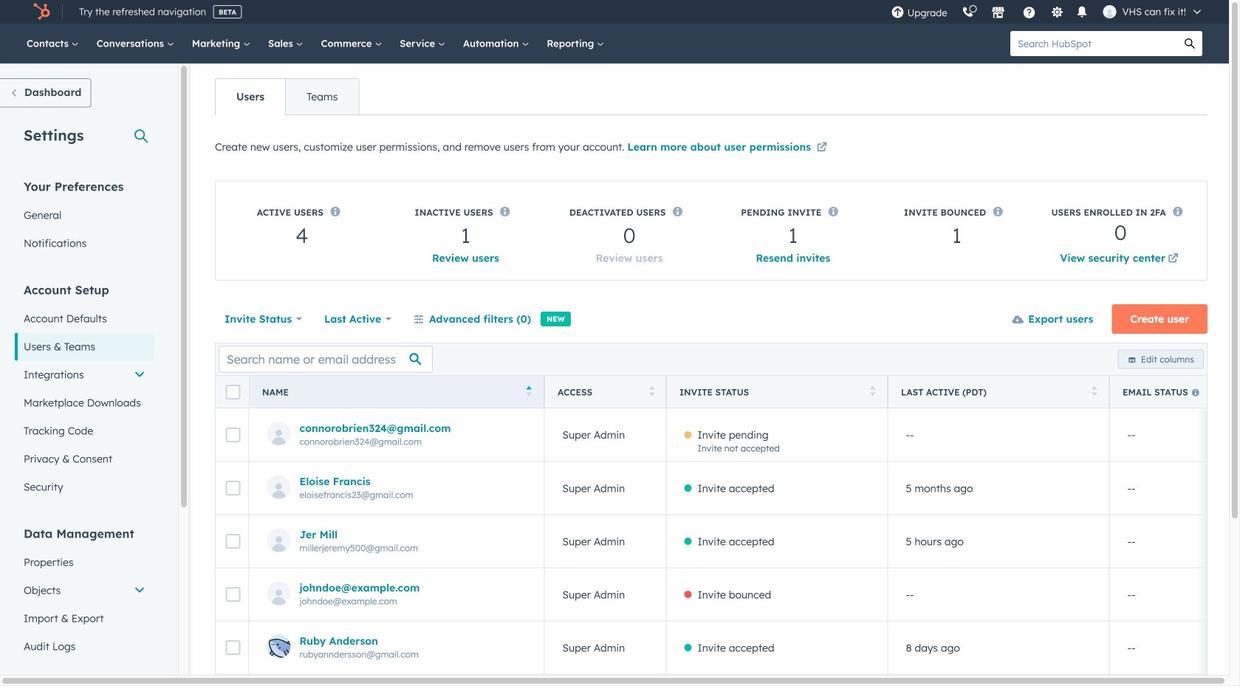 Task type: vqa. For each thing, say whether or not it's contained in the screenshot.
Filters
no



Task type: locate. For each thing, give the bounding box(es) containing it.
link opens in a new window image
[[1169, 250, 1179, 268]]

last active element
[[888, 675, 1110, 686]]

navigation
[[215, 78, 359, 115]]

2 press to sort. image from the left
[[870, 386, 876, 396]]

link opens in a new window image
[[817, 139, 828, 157], [817, 143, 828, 153], [1169, 254, 1179, 265]]

Search name or email address search field
[[219, 346, 433, 373]]

2 press to sort. element from the left
[[870, 386, 876, 399]]

Search HubSpot search field
[[1011, 31, 1178, 56]]

marketplaces image
[[992, 7, 1005, 20]]

1 press to sort. image from the left
[[649, 386, 655, 396]]

0 horizontal spatial press to sort. image
[[649, 386, 655, 396]]

email status element
[[1110, 675, 1241, 686]]

3 press to sort. image from the left
[[1092, 386, 1097, 396]]

2 horizontal spatial press to sort. image
[[1092, 386, 1097, 396]]

menu
[[884, 0, 1212, 24]]

name element
[[249, 675, 545, 686]]

0 horizontal spatial press to sort. element
[[649, 386, 655, 399]]

press to sort. image for third 'press to sort.' element from the left
[[1092, 386, 1097, 396]]

2 horizontal spatial press to sort. element
[[1092, 386, 1097, 399]]

account setup element
[[15, 282, 154, 501]]

press to sort. image
[[649, 386, 655, 396], [870, 386, 876, 396], [1092, 386, 1097, 396]]

ascending sort. press to sort descending. image
[[526, 386, 532, 396]]

invite status element
[[666, 675, 888, 686]]

1 horizontal spatial press to sort. element
[[870, 386, 876, 399]]

1 horizontal spatial press to sort. image
[[870, 386, 876, 396]]

press to sort. element
[[649, 386, 655, 399], [870, 386, 876, 399], [1092, 386, 1097, 399]]



Task type: describe. For each thing, give the bounding box(es) containing it.
3 press to sort. element from the left
[[1092, 386, 1097, 399]]

ascending sort. press to sort descending. element
[[526, 386, 532, 399]]

press to sort. image for first 'press to sort.' element from left
[[649, 386, 655, 396]]

terry turtle image
[[1104, 5, 1117, 18]]

data management element
[[15, 526, 154, 661]]

press to sort. image for 2nd 'press to sort.' element
[[870, 386, 876, 396]]

your preferences element
[[15, 178, 154, 258]]

access element
[[545, 675, 666, 686]]

1 press to sort. element from the left
[[649, 386, 655, 399]]



